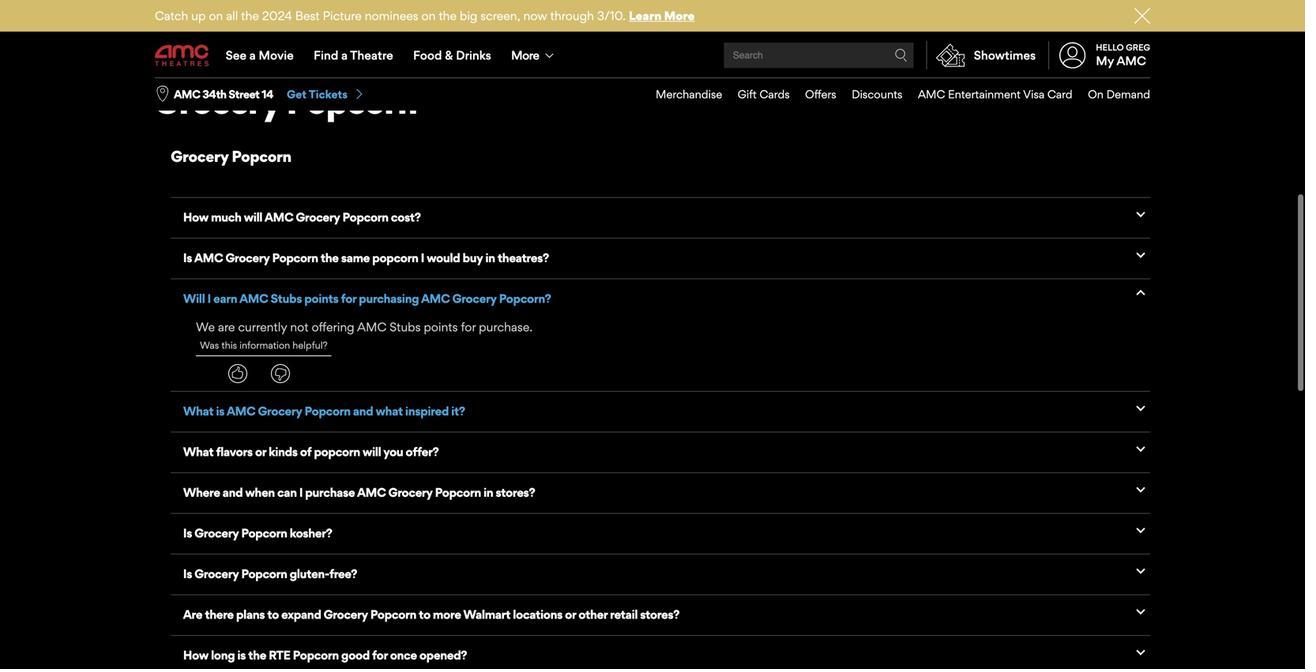 Task type: vqa. For each thing, say whether or not it's contained in the screenshot.
User Profile image
yes



Task type: locate. For each thing, give the bounding box(es) containing it.
we
[[196, 320, 215, 334]]

popcorn right of
[[314, 445, 360, 459]]

0 horizontal spatial or
[[255, 445, 266, 459]]

1 horizontal spatial points
[[424, 320, 458, 334]]

amc down the 'will i earn amc stubs points for purchasing amc grocery popcorn?'
[[357, 320, 387, 334]]

1 how from the top
[[183, 210, 209, 225]]

how
[[183, 210, 209, 225], [183, 648, 209, 663]]

popcorn?
[[499, 291, 551, 306]]

popcorn right same
[[372, 251, 419, 265]]

go to my account page element
[[1049, 33, 1151, 77]]

find a theatre link
[[304, 33, 403, 77]]

on right nominees
[[422, 8, 436, 23]]

0 horizontal spatial more
[[511, 48, 539, 62]]

i right will
[[207, 291, 211, 306]]

to left more
[[419, 607, 431, 622]]

0 vertical spatial stubs
[[271, 291, 302, 306]]

stubs down purchasing
[[390, 320, 421, 334]]

amc down thumbs up rating of 5 image
[[227, 404, 255, 419]]

what left flavors
[[183, 445, 214, 459]]

1 on from the left
[[209, 8, 223, 23]]

1 vertical spatial i
[[207, 291, 211, 306]]

is up are
[[183, 567, 192, 581]]

popcorn right rte
[[293, 648, 339, 663]]

for
[[341, 291, 357, 306], [461, 320, 476, 334], [372, 648, 388, 663]]

grocery down see
[[153, 80, 280, 122]]

gift
[[738, 87, 757, 101]]

is down where
[[183, 526, 192, 541]]

amc right purchase on the bottom
[[357, 485, 386, 500]]

1 vertical spatial more
[[511, 48, 539, 62]]

nominees
[[365, 8, 419, 23]]

how for how long is the rte popcorn good for once opened?
[[183, 648, 209, 663]]

street
[[229, 87, 260, 101]]

grocery up is amc grocery popcorn the same popcorn i would buy in theatres?
[[296, 210, 340, 225]]

menu down submit search icon at the right of page
[[641, 78, 1151, 110]]

user profile image
[[1051, 42, 1095, 68]]

0 horizontal spatial popcorn
[[314, 445, 360, 459]]

2 is from the top
[[183, 526, 192, 541]]

0 vertical spatial in
[[486, 251, 495, 265]]

1 vertical spatial what
[[183, 445, 214, 459]]

once
[[390, 648, 417, 663]]

0 vertical spatial popcorn
[[372, 251, 419, 265]]

1 vertical spatial and
[[223, 485, 243, 500]]

0 vertical spatial more
[[664, 8, 695, 23]]

i right can
[[299, 485, 303, 500]]

menu containing merchandise
[[641, 78, 1151, 110]]

more down now
[[511, 48, 539, 62]]

to right plans at the bottom of page
[[267, 607, 279, 622]]

offers link
[[790, 78, 837, 110]]

popcorn
[[372, 251, 419, 265], [314, 445, 360, 459]]

1 horizontal spatial to
[[419, 607, 431, 622]]

amc 34th street 14
[[174, 87, 273, 101]]

the left same
[[321, 251, 339, 265]]

1 vertical spatial how
[[183, 648, 209, 663]]

is
[[183, 251, 192, 265], [183, 526, 192, 541], [183, 567, 192, 581]]

what is amc grocery popcorn and what inspired it?
[[183, 404, 465, 419]]

grocery down 34th
[[171, 147, 229, 166]]

for left purchase. at the top left of page
[[461, 320, 476, 334]]

and left what
[[353, 404, 373, 419]]

1 horizontal spatial more
[[664, 8, 695, 23]]

menu
[[155, 33, 1151, 77], [641, 78, 1151, 110]]

0 vertical spatial for
[[341, 291, 357, 306]]

0 vertical spatial points
[[304, 291, 339, 306]]

0 vertical spatial and
[[353, 404, 373, 419]]

amc logo image
[[155, 45, 210, 66], [155, 45, 210, 66]]

earn
[[213, 291, 237, 306]]

1 horizontal spatial or
[[565, 607, 576, 622]]

0 vertical spatial will
[[244, 210, 262, 225]]

0 horizontal spatial a
[[249, 48, 256, 62]]

more inside button
[[511, 48, 539, 62]]

is right long
[[237, 648, 246, 663]]

2 horizontal spatial for
[[461, 320, 476, 334]]

is up will
[[183, 251, 192, 265]]

will left "you"
[[363, 445, 381, 459]]

1 a from the left
[[249, 48, 256, 62]]

amc left 34th
[[174, 87, 200, 101]]

2024
[[262, 8, 292, 23]]

1 vertical spatial grocery popcorn
[[171, 147, 291, 166]]

the
[[241, 8, 259, 23], [439, 8, 457, 23], [321, 251, 339, 265], [248, 648, 266, 663]]

1 horizontal spatial stubs
[[390, 320, 421, 334]]

is up flavors
[[216, 404, 225, 419]]

0 horizontal spatial stubs
[[271, 291, 302, 306]]

you
[[383, 445, 403, 459]]

grocery down much
[[226, 251, 270, 265]]

0 vertical spatial or
[[255, 445, 266, 459]]

amc inside button
[[174, 87, 200, 101]]

gift cards
[[738, 87, 790, 101]]

grocery down offer?
[[388, 485, 433, 500]]

picture
[[323, 8, 362, 23]]

grocery down free? on the bottom of page
[[324, 607, 368, 622]]

0 horizontal spatial on
[[209, 8, 223, 23]]

0 horizontal spatial to
[[267, 607, 279, 622]]

amc down the showtimes image
[[918, 87, 946, 101]]

cost?
[[391, 210, 421, 225]]

points
[[304, 291, 339, 306], [424, 320, 458, 334]]

more
[[664, 8, 695, 23], [511, 48, 539, 62]]

1 horizontal spatial on
[[422, 8, 436, 23]]

how left much
[[183, 210, 209, 225]]

points up offering
[[304, 291, 339, 306]]

1 horizontal spatial stores?
[[640, 607, 680, 622]]

1 vertical spatial or
[[565, 607, 576, 622]]

and left when
[[223, 485, 243, 500]]

0 horizontal spatial points
[[304, 291, 339, 306]]

2 how from the top
[[183, 648, 209, 663]]

visa
[[1024, 87, 1045, 101]]

or left the other
[[565, 607, 576, 622]]

0 vertical spatial is
[[216, 404, 225, 419]]

thumbs down rating of 1 element
[[271, 364, 290, 383]]

14
[[262, 87, 273, 101]]

stubs
[[271, 291, 302, 306], [390, 320, 421, 334]]

1 horizontal spatial will
[[363, 445, 381, 459]]

movie
[[259, 48, 294, 62]]

the left big
[[439, 8, 457, 23]]

long
[[211, 648, 235, 663]]

now
[[524, 8, 547, 23]]

2 vertical spatial i
[[299, 485, 303, 500]]

0 horizontal spatial is
[[216, 404, 225, 419]]

amc right earn on the left
[[239, 291, 268, 306]]

menu containing more
[[155, 33, 1151, 77]]

0 vertical spatial menu
[[155, 33, 1151, 77]]

was this information helpful?
[[200, 339, 328, 351]]

a right see
[[249, 48, 256, 62]]

how left long
[[183, 648, 209, 663]]

it?
[[451, 404, 465, 419]]

i left would
[[421, 251, 424, 265]]

1 horizontal spatial a
[[341, 48, 348, 62]]

stubs up not at top left
[[271, 291, 302, 306]]

0 vertical spatial what
[[183, 404, 214, 419]]

hello greg my amc
[[1096, 42, 1151, 68]]

1 what from the top
[[183, 404, 214, 419]]

2 vertical spatial is
[[183, 567, 192, 581]]

1 horizontal spatial is
[[237, 648, 246, 663]]

grocery
[[153, 80, 280, 122], [171, 147, 229, 166], [296, 210, 340, 225], [226, 251, 270, 265], [453, 291, 497, 306], [258, 404, 302, 419], [388, 485, 433, 500], [195, 526, 239, 541], [195, 567, 239, 581], [324, 607, 368, 622]]

offer?
[[406, 445, 439, 459]]

0 vertical spatial how
[[183, 210, 209, 225]]

grocery down where
[[195, 526, 239, 541]]

to
[[267, 607, 279, 622], [419, 607, 431, 622]]

34th
[[202, 87, 226, 101]]

the left rte
[[248, 648, 266, 663]]

showtimes link
[[927, 41, 1036, 70]]

0 horizontal spatial and
[[223, 485, 243, 500]]

or
[[255, 445, 266, 459], [565, 607, 576, 622]]

2 horizontal spatial i
[[421, 251, 424, 265]]

3/10.
[[597, 8, 626, 23]]

for left once
[[372, 648, 388, 663]]

0 horizontal spatial stores?
[[496, 485, 535, 500]]

1 vertical spatial is
[[183, 526, 192, 541]]

0 vertical spatial grocery popcorn
[[153, 80, 417, 122]]

2 vertical spatial for
[[372, 648, 388, 663]]

on
[[209, 8, 223, 23], [422, 8, 436, 23]]

on demand link
[[1073, 78, 1151, 110]]

a inside see a movie link
[[249, 48, 256, 62]]

a right find
[[341, 48, 348, 62]]

where
[[183, 485, 220, 500]]

a
[[249, 48, 256, 62], [341, 48, 348, 62]]

theatre
[[350, 48, 393, 62]]

1 horizontal spatial i
[[299, 485, 303, 500]]

more right the learn
[[664, 8, 695, 23]]

grocery popcorn for popcorn
[[153, 80, 417, 122]]

a inside find a theatre link
[[341, 48, 348, 62]]

popcorn
[[286, 80, 417, 122], [232, 147, 291, 166], [343, 210, 389, 225], [272, 251, 318, 265], [305, 404, 351, 419], [435, 485, 481, 500], [241, 526, 287, 541], [241, 567, 287, 581], [370, 607, 417, 622], [293, 648, 339, 663]]

merchandise link
[[641, 78, 723, 110]]

good
[[341, 648, 370, 663]]

will right much
[[244, 210, 262, 225]]

0 horizontal spatial will
[[244, 210, 262, 225]]

grocery down thumbs down rating of 1 "icon"
[[258, 404, 302, 419]]

all
[[226, 8, 238, 23]]

get tickets link
[[287, 87, 365, 102]]

cookie consent banner dialog
[[0, 627, 1306, 669]]

what down was
[[183, 404, 214, 419]]

1 vertical spatial will
[[363, 445, 381, 459]]

expand
[[281, 607, 321, 622]]

will
[[244, 210, 262, 225], [363, 445, 381, 459]]

see a movie link
[[216, 33, 304, 77]]

popcorn down when
[[241, 526, 287, 541]]

find a theatre
[[314, 48, 393, 62]]

and
[[353, 404, 373, 419], [223, 485, 243, 500]]

is for is amc grocery popcorn the same popcorn i would buy in theatres?
[[183, 251, 192, 265]]

2 what from the top
[[183, 445, 214, 459]]

what
[[183, 404, 214, 419], [183, 445, 214, 459]]

2 a from the left
[[341, 48, 348, 62]]

rte
[[269, 648, 291, 663]]

on
[[1088, 87, 1104, 101]]

3 is from the top
[[183, 567, 192, 581]]

0 vertical spatial is
[[183, 251, 192, 265]]

menu down the learn
[[155, 33, 1151, 77]]

can
[[277, 485, 297, 500]]

amc entertainment visa card link
[[903, 78, 1073, 110]]

up
[[191, 8, 206, 23]]

helpful?
[[293, 339, 328, 351]]

purchase.
[[479, 320, 533, 334]]

points left purchase. at the top left of page
[[424, 320, 458, 334]]

2 to from the left
[[419, 607, 431, 622]]

for up offering
[[341, 291, 357, 306]]

1 vertical spatial menu
[[641, 78, 1151, 110]]

1 vertical spatial in
[[484, 485, 493, 500]]

see
[[226, 48, 247, 62]]

1 vertical spatial points
[[424, 320, 458, 334]]

this
[[222, 339, 237, 351]]

what for what flavors or kinds of popcorn will you offer?
[[183, 445, 214, 459]]

thumbs up rating of 5 element
[[228, 364, 247, 383]]

on left the all
[[209, 8, 223, 23]]

1 is from the top
[[183, 251, 192, 265]]

amc down greg
[[1117, 53, 1147, 68]]

card
[[1048, 87, 1073, 101]]

1 vertical spatial is
[[237, 648, 246, 663]]

showtimes image
[[928, 41, 974, 70]]

or left the kinds
[[255, 445, 266, 459]]

screen,
[[481, 8, 521, 23]]

popcorn down is grocery popcorn kosher? on the left bottom of the page
[[241, 567, 287, 581]]

purchasing
[[359, 291, 419, 306]]

grocery popcorn
[[153, 80, 417, 122], [171, 147, 291, 166]]



Task type: describe. For each thing, give the bounding box(es) containing it.
not
[[290, 320, 309, 334]]

amc right much
[[265, 210, 293, 225]]

grocery down buy
[[453, 291, 497, 306]]

kinds
[[269, 445, 298, 459]]

is grocery popcorn gluten-free?
[[183, 567, 357, 581]]

is for is grocery popcorn gluten-free?
[[183, 567, 192, 581]]

cards
[[760, 87, 790, 101]]

popcorn up once
[[370, 607, 417, 622]]

entertainment
[[948, 87, 1021, 101]]

0 horizontal spatial i
[[207, 291, 211, 306]]

1 horizontal spatial and
[[353, 404, 373, 419]]

gluten-
[[290, 567, 329, 581]]

locations
[[513, 607, 563, 622]]

search the AMC website text field
[[731, 49, 895, 61]]

how long is the rte popcorn good for once opened?
[[183, 648, 467, 663]]

retail
[[610, 607, 638, 622]]

thumbs up rating of 5 image
[[228, 364, 247, 383]]

is grocery popcorn kosher?
[[183, 526, 332, 541]]

food & drinks link
[[403, 33, 501, 77]]

what flavors or kinds of popcorn will you offer?
[[183, 445, 439, 459]]

amc entertainment visa card
[[918, 87, 1073, 101]]

merchandise
[[656, 87, 723, 101]]

grocery up there
[[195, 567, 239, 581]]

plans
[[236, 607, 265, 622]]

will
[[183, 291, 205, 306]]

popcorn down offer?
[[435, 485, 481, 500]]

gift cards link
[[723, 78, 790, 110]]

currently
[[238, 320, 287, 334]]

popcorn down 14 on the top left
[[232, 147, 291, 166]]

amc 34th street 14 button
[[174, 87, 273, 102]]

0 vertical spatial stores?
[[496, 485, 535, 500]]

amc down would
[[421, 291, 450, 306]]

best
[[295, 8, 320, 23]]

how much will amc grocery popcorn cost?
[[183, 210, 421, 225]]

find
[[314, 48, 338, 62]]

are
[[183, 607, 202, 622]]

hello
[[1096, 42, 1124, 52]]

would
[[427, 251, 460, 265]]

are there plans to expand grocery popcorn to more walmart locations or other retail stores?
[[183, 607, 680, 622]]

will i earn amc stubs points for purchasing amc grocery popcorn?
[[183, 291, 551, 306]]

same
[[341, 251, 370, 265]]

catch up on all the 2024 best picture nominees on the big screen, now through 3/10. learn more
[[155, 8, 695, 23]]

walmart
[[463, 607, 511, 622]]

purchase
[[305, 485, 355, 500]]

popcorn down find a theatre link
[[286, 80, 417, 122]]

a for theatre
[[341, 48, 348, 62]]

1 horizontal spatial popcorn
[[372, 251, 419, 265]]

offers
[[805, 87, 837, 101]]

when
[[245, 485, 275, 500]]

0 horizontal spatial for
[[341, 291, 357, 306]]

through
[[551, 8, 594, 23]]

learn
[[629, 8, 662, 23]]

1 vertical spatial stubs
[[390, 320, 421, 334]]

on demand
[[1088, 87, 1151, 101]]

more
[[433, 607, 461, 622]]

other
[[579, 607, 608, 622]]

popcorn down how much will amc grocery popcorn cost?
[[272, 251, 318, 265]]

we are currently not offering amc stubs points for purchase.
[[196, 320, 533, 334]]

there
[[205, 607, 234, 622]]

popcorn up what flavors or kinds of popcorn will you offer?
[[305, 404, 351, 419]]

my
[[1096, 53, 1115, 68]]

information
[[240, 339, 290, 351]]

is for is grocery popcorn kosher?
[[183, 526, 192, 541]]

get tickets
[[287, 87, 348, 101]]

flavors
[[216, 445, 253, 459]]

1 vertical spatial stores?
[[640, 607, 680, 622]]

1 vertical spatial popcorn
[[314, 445, 360, 459]]

food & drinks
[[413, 48, 491, 62]]

submit search icon image
[[895, 49, 908, 62]]

discounts
[[852, 87, 903, 101]]

what for what is amc grocery popcorn and what inspired it?
[[183, 404, 214, 419]]

1 vertical spatial for
[[461, 320, 476, 334]]

theatres?
[[498, 251, 549, 265]]

tickets
[[309, 87, 348, 101]]

how for how much will amc grocery popcorn cost?
[[183, 210, 209, 225]]

the right the all
[[241, 8, 259, 23]]

2 on from the left
[[422, 8, 436, 23]]

inspired
[[405, 404, 449, 419]]

learn more link
[[629, 8, 695, 23]]

grocery popcorn for much
[[171, 147, 291, 166]]

catch
[[155, 8, 188, 23]]

0 vertical spatial i
[[421, 251, 424, 265]]

1 horizontal spatial for
[[372, 648, 388, 663]]

&
[[445, 48, 453, 62]]

discounts link
[[837, 78, 903, 110]]

a for movie
[[249, 48, 256, 62]]

showtimes
[[974, 48, 1036, 62]]

kosher?
[[290, 526, 332, 541]]

free?
[[329, 567, 357, 581]]

what
[[376, 404, 403, 419]]

amc up will
[[194, 251, 223, 265]]

opened?
[[420, 648, 467, 663]]

demand
[[1107, 87, 1151, 101]]

popcorn left cost?
[[343, 210, 389, 225]]

1 to from the left
[[267, 607, 279, 622]]

amc inside hello greg my amc
[[1117, 53, 1147, 68]]

thumbs down rating of 1 image
[[271, 364, 290, 383]]

see a movie
[[226, 48, 294, 62]]

where and when can i purchase amc grocery popcorn in stores?
[[183, 485, 535, 500]]

was
[[200, 339, 219, 351]]

drinks
[[456, 48, 491, 62]]

more button
[[501, 33, 568, 77]]



